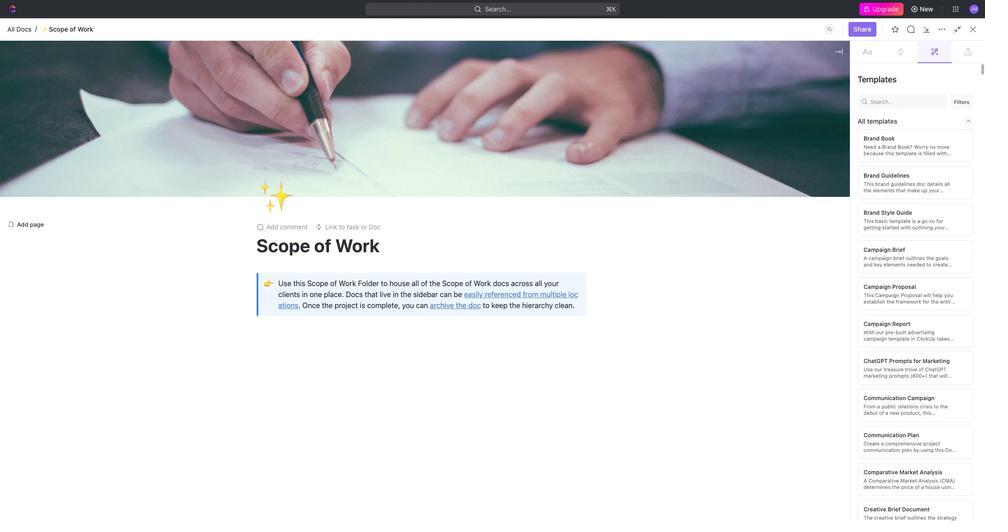 Task type: locate. For each thing, give the bounding box(es) containing it.
project
[[335, 302, 358, 310], [924, 441, 941, 447]]

0 vertical spatial can
[[440, 291, 452, 299]]

1 vertical spatial by
[[914, 447, 920, 453]]

campaign proposal
[[864, 284, 916, 290]]

Search by name... text field
[[829, 157, 944, 171]]

your inside communication plan create a comprehensive project communication plan by using this doc to help easily plan out your business messaging strategy. comparative market analysis a comparative market analysis (cma) determines the price of a house using recently sold, comparable properties in the neighborhood.
[[918, 454, 929, 460]]

1 • from the left
[[203, 123, 206, 130]]

campaign up our
[[864, 321, 891, 328]]

the down "place."
[[322, 302, 333, 310]]

sharing
[[891, 179, 910, 186]]

see
[[390, 77, 400, 84]]

docs down inbox
[[22, 86, 37, 94]]

2 27 mins ago from the left
[[817, 194, 853, 202]]

you right "do"
[[406, 21, 417, 29]]

add left comment
[[267, 223, 278, 231]]

project up business
[[924, 441, 941, 447]]

new for new
[[920, 5, 934, 13]]

1 horizontal spatial doc
[[946, 447, 955, 453]]

date viewed button
[[812, 176, 863, 190]]

can inside use this scope of work folder to house all of the scope of work docs across all your clients in one place. docs that live in the sidebar can be
[[440, 291, 452, 299]]

a
[[882, 441, 884, 447], [922, 484, 924, 490]]

1 inside sidebar navigation
[[118, 71, 121, 78]]

0 vertical spatial brief
[[893, 246, 906, 253]]

27 down date updated button
[[744, 194, 751, 202]]

doc down jm dropdown button
[[964, 39, 976, 47]]

a up communication
[[882, 441, 884, 447]]

business
[[930, 454, 952, 460]]

0 vertical spatial comparative
[[864, 469, 898, 476]]

new up the search docs
[[920, 5, 934, 13]]

2 vertical spatial you
[[871, 349, 880, 355]]

templates
[[868, 117, 898, 125]]

1 vertical spatial 1
[[189, 310, 192, 317]]

2 communication from the top
[[864, 432, 906, 439]]

3 brand from the top
[[864, 209, 880, 216]]

the down be
[[456, 302, 467, 310]]

tab list
[[159, 157, 378, 175]]

our
[[877, 329, 885, 335]]

0 horizontal spatial can
[[416, 302, 428, 310]]

campaign left proposal
[[864, 284, 891, 290]]

docs up is
[[346, 291, 363, 299]]

resource down recent
[[172, 108, 200, 116]]

archive the doc link
[[430, 302, 481, 310]]

0 horizontal spatial all
[[7, 25, 15, 33]]

👥 down recent
[[160, 108, 167, 115]]

brand for brand style guide
[[864, 209, 880, 216]]

using down (cma)
[[942, 484, 955, 490]]

communication inside communication plan create a comprehensive project communication plan by using this doc to help easily plan out your business messaging strategy. comparative market analysis a comparative market analysis (cma) determines the price of a house using recently sold, comparable properties in the neighborhood.
[[864, 432, 906, 439]]

choosing
[[882, 342, 904, 348]]

archived
[[349, 161, 376, 169]]

analysis
[[920, 469, 943, 476], [919, 478, 939, 484]]

campaign for campaign brief
[[864, 246, 891, 253]]

ago down 24 mins ago
[[839, 227, 850, 235]]

the down recently
[[864, 497, 872, 503]]

0 horizontal spatial add
[[17, 221, 28, 228]]

✨
[[40, 25, 48, 33], [160, 94, 167, 100], [715, 108, 723, 115], [258, 175, 295, 218]]

new for new doc
[[949, 39, 963, 47]]

have
[[895, 349, 907, 355]]

1 vertical spatial resource management
[[172, 108, 240, 116]]

0 vertical spatial all
[[7, 25, 15, 33]]

1 date from the left
[[744, 179, 756, 186]]

1 vertical spatial a
[[922, 484, 924, 490]]

docs up recent
[[154, 39, 169, 47]]

row containing client 1 scope of work docs
[[148, 305, 975, 323]]

1 horizontal spatial 27 mins ago
[[817, 194, 853, 202]]

1 vertical spatial doc
[[369, 223, 381, 231]]

27 mins ago down date updated button
[[744, 194, 780, 202]]

1 vertical spatial 👥
[[160, 108, 167, 115]]

2
[[574, 277, 578, 284], [266, 310, 270, 317]]

on
[[942, 349, 948, 355]]

1 brand from the top
[[864, 135, 880, 142]]

2 horizontal spatial this
[[936, 447, 944, 453]]

2 left the ations
[[266, 310, 270, 317]]

use this scope of work folder to house all of the scope of work docs across all your clients in one place. docs that live in the sidebar can be
[[278, 280, 561, 299]]

0 vertical spatial 1
[[118, 71, 121, 78]]

2 up loc
[[574, 277, 578, 284]]

plan up strategy.
[[897, 454, 908, 460]]

✨ scope of work
[[40, 25, 93, 33]]

1 horizontal spatial favorites
[[437, 77, 469, 85]]

9 row from the top
[[148, 371, 975, 388]]

• down me
[[759, 123, 762, 130]]

project notes inside row
[[170, 194, 211, 202]]

cell
[[148, 190, 158, 206], [148, 206, 158, 223], [540, 206, 632, 223], [632, 206, 738, 223], [738, 206, 812, 223], [959, 206, 975, 223], [148, 223, 158, 239], [540, 223, 632, 239], [632, 223, 738, 239], [738, 223, 812, 239], [148, 239, 158, 256], [540, 239, 632, 256], [632, 239, 738, 256], [738, 239, 812, 256], [812, 239, 885, 256], [148, 256, 158, 272], [540, 256, 632, 272], [632, 256, 738, 272], [738, 256, 812, 272], [812, 256, 885, 272], [959, 256, 975, 272], [148, 272, 158, 289], [632, 272, 738, 289], [738, 272, 812, 289], [812, 272, 885, 289], [148, 289, 158, 305], [632, 289, 738, 305], [738, 289, 812, 305], [812, 289, 885, 305], [959, 289, 975, 305], [148, 305, 158, 322], [632, 305, 738, 322], [738, 305, 812, 322], [812, 305, 885, 322], [148, 322, 158, 338], [158, 322, 540, 338], [540, 322, 632, 338], [632, 322, 738, 338], [738, 322, 812, 338], [812, 322, 885, 338], [959, 322, 975, 338], [148, 338, 158, 355], [158, 338, 540, 355], [540, 338, 632, 355], [632, 338, 738, 355], [738, 338, 812, 355], [812, 338, 885, 355], [148, 355, 158, 371], [158, 355, 540, 371], [540, 355, 632, 371], [632, 355, 738, 371], [738, 355, 812, 371], [812, 355, 885, 371], [959, 355, 975, 371], [148, 371, 158, 388], [158, 371, 540, 388], [540, 371, 632, 388], [632, 371, 738, 388], [738, 371, 812, 388], [812, 371, 885, 388]]

this
[[579, 21, 590, 29], [293, 280, 305, 288], [936, 447, 944, 453]]

change cover
[[542, 182, 584, 190]]

1 inside row
[[189, 310, 192, 317]]

0 vertical spatial project notes
[[450, 93, 491, 101]]

clickup
[[917, 336, 936, 342]]

1 communication from the top
[[864, 395, 906, 402]]

1 horizontal spatial add
[[267, 223, 278, 231]]

client for client 2 project
[[555, 277, 572, 284]]

1 vertical spatial project
[[924, 441, 941, 447]]

1 vertical spatial this
[[293, 280, 305, 288]]

the up sidebar
[[430, 280, 440, 288]]

1 vertical spatial house
[[926, 484, 940, 490]]

to right the have
[[908, 349, 913, 355]]

1 horizontal spatial a
[[922, 484, 924, 490]]

new doc button
[[944, 36, 982, 50]]

is
[[360, 302, 365, 310]]

0 horizontal spatial welcome! • in agency management
[[172, 122, 278, 130]]

1 horizontal spatial welcome!
[[728, 122, 758, 130]]

analysis up properties
[[919, 478, 939, 484]]

campaign down for
[[908, 395, 935, 402]]

0 horizontal spatial a
[[882, 441, 884, 447]]

team
[[22, 186, 38, 193]]

docs left the ations
[[240, 310, 255, 317]]

column header
[[148, 175, 158, 190]]

0 horizontal spatial house
[[390, 280, 410, 288]]

0 horizontal spatial •
[[203, 123, 206, 130]]

you inside campaign report with our pre-built advertising campaign template in clickup takes care of choosing the kpis to monitor, so you don't have to waste time on it.
[[871, 349, 880, 355]]

2 date from the left
[[817, 179, 829, 186]]

0 vertical spatial this
[[579, 21, 590, 29]]

0 horizontal spatial agency
[[215, 122, 237, 130]]

2 welcome! from the left
[[728, 122, 758, 130]]

scope of work down created by me
[[728, 108, 772, 116]]

the up sold,
[[893, 484, 900, 490]]

• up my docs
[[203, 123, 206, 130]]

this up business
[[936, 447, 944, 453]]

brand
[[864, 135, 880, 142], [864, 172, 880, 179], [864, 209, 880, 216]]

doc right 'or' in the top left of the page
[[369, 223, 381, 231]]

1 27 mins ago from the left
[[744, 194, 780, 202]]

to inside communication plan create a comprehensive project communication plan by using this doc to help easily plan out your business messaging strategy. comparative market analysis a comparative market analysis (cma) determines the price of a house using recently sold, comparable properties in the neighborhood.
[[864, 454, 869, 460]]

0 horizontal spatial 1
[[118, 71, 121, 78]]

0 horizontal spatial 27 mins ago
[[744, 194, 780, 202]]

brand for brand book
[[864, 135, 880, 142]]

👋 for scope of work
[[715, 123, 723, 130]]

favorites inside button
[[7, 140, 32, 147]]

0 horizontal spatial favorites
[[7, 140, 32, 147]]

do you want to enable browser notifications? enable hide this
[[396, 21, 590, 29]]

1 vertical spatial 2
[[266, 310, 270, 317]]

table
[[148, 175, 975, 388]]

ago down "updated"
[[769, 194, 780, 202]]

1 horizontal spatial project
[[450, 93, 471, 101]]

ago up 6 mins ago
[[843, 211, 854, 218]]

2 row from the top
[[148, 189, 975, 207]]

1 vertical spatial your
[[918, 454, 929, 460]]

1 horizontal spatial 27
[[817, 194, 825, 202]]

0 horizontal spatial 👥
[[160, 108, 167, 115]]

all right see
[[401, 77, 407, 84]]

2 horizontal spatial all
[[858, 117, 866, 125]]

agency management row
[[148, 288, 975, 306]]

enable
[[443, 21, 463, 29]]

👥
[[715, 94, 723, 100], [160, 108, 167, 115]]

this right use
[[293, 280, 305, 288]]

0 horizontal spatial resource
[[172, 108, 200, 116]]

to left help
[[864, 454, 869, 460]]

spaces
[[7, 156, 27, 163]]

1 vertical spatial resource
[[172, 108, 200, 116]]

easily up the doc at the bottom of the page
[[464, 291, 483, 299]]

0 horizontal spatial client
[[170, 310, 187, 317]]

search
[[896, 39, 917, 47]]

new
[[920, 5, 934, 13], [949, 39, 963, 47]]

1
[[118, 71, 121, 78], [189, 310, 192, 317]]

creative
[[864, 506, 887, 513]]

all for all templates
[[858, 117, 866, 125]]

to right the want
[[435, 21, 441, 29]]

1 horizontal spatial all
[[161, 161, 169, 169]]

brand for brand guidelines
[[864, 172, 880, 179]]

2 brand from the top
[[864, 172, 880, 179]]

can down sidebar
[[416, 302, 428, 310]]

a
[[864, 478, 868, 484]]

1 horizontal spatial 👥
[[715, 94, 723, 100]]

27 up 24
[[817, 194, 825, 202]]

2 • from the left
[[759, 123, 762, 130]]

takes
[[937, 336, 950, 342]]

notifications?
[[491, 21, 532, 29]]

place.
[[324, 291, 344, 299]]

date left viewed
[[817, 179, 829, 186]]

to right link
[[339, 223, 345, 231]]

house up properties
[[926, 484, 940, 490]]

multiple
[[540, 291, 567, 299]]

2 vertical spatial this
[[936, 447, 944, 453]]

brand down search by name... text field
[[864, 172, 880, 179]]

1 horizontal spatial can
[[440, 291, 452, 299]]

search docs
[[896, 39, 935, 47]]

0 vertical spatial client
[[555, 277, 572, 284]]

1 👋 from the left
[[160, 123, 167, 130]]

1 welcome! • in agency management from the left
[[172, 122, 278, 130]]

0 horizontal spatial welcome!
[[172, 122, 202, 130]]

market down strategy.
[[900, 469, 919, 476]]

mins right 6
[[823, 227, 837, 235]]

change cover button
[[537, 179, 590, 194]]

0 horizontal spatial doc
[[369, 223, 381, 231]]

0 vertical spatial using
[[921, 447, 934, 453]]

upgrade
[[873, 5, 899, 13]]

27
[[744, 194, 751, 202], [817, 194, 825, 202]]

1 vertical spatial easily
[[882, 454, 896, 460]]

client 2 project row
[[148, 272, 975, 290]]

2 👋 from the left
[[715, 123, 723, 130]]

0 vertical spatial favorites
[[437, 77, 469, 85]]

0 vertical spatial brand
[[864, 135, 880, 142]]

0 vertical spatial doc
[[964, 39, 976, 47]]

1 horizontal spatial easily
[[882, 454, 896, 460]]

campaign down brand style guide
[[864, 246, 891, 253]]

house inside communication plan create a comprehensive project communication plan by using this doc to help easily plan out your business messaging strategy. comparative market analysis a comparative market analysis (cma) determines the price of a house using recently sold, comparable properties in the neighborhood.
[[926, 484, 940, 490]]

6 row from the top
[[148, 322, 975, 338]]

dashboards link
[[4, 99, 128, 113]]

0 vertical spatial house
[[390, 280, 410, 288]]

easily down communication
[[882, 454, 896, 460]]

don't
[[881, 349, 894, 355]]

see all button
[[386, 75, 411, 86]]

27 mins ago down "date viewed" button
[[817, 194, 853, 202]]

brief up proposal
[[893, 246, 906, 253]]

comparative up determines
[[869, 478, 899, 484]]

1 horizontal spatial by
[[914, 447, 920, 453]]

all for all docs
[[7, 25, 15, 33]]

24 mins ago row
[[148, 206, 975, 223]]

messaging
[[864, 460, 890, 466]]

1 horizontal spatial date
[[817, 179, 829, 186]]

mins inside "24 mins ago" row
[[827, 211, 841, 218]]

1 horizontal spatial •
[[759, 123, 762, 130]]

add
[[17, 221, 28, 228], [267, 223, 278, 231]]

2 vertical spatial all
[[161, 161, 169, 169]]

your right out
[[918, 454, 929, 460]]

brief down neighborhood.
[[888, 506, 901, 513]]

your up multiple
[[544, 280, 559, 288]]

client 2 project
[[555, 277, 601, 284]]

browser
[[465, 21, 489, 29]]

analysis up (cma)
[[920, 469, 943, 476]]

cover
[[567, 182, 584, 190]]

👋 for resource management
[[160, 123, 167, 130]]

docs right search
[[919, 39, 935, 47]]

shared button
[[210, 157, 236, 175]]

0 vertical spatial easily
[[464, 291, 483, 299]]

can up archive
[[440, 291, 452, 299]]

comparative down the messaging
[[864, 469, 898, 476]]

mins down date updated button
[[753, 194, 767, 202]]

welcome! for resource
[[172, 122, 202, 130]]

2 vertical spatial project
[[580, 277, 601, 284]]

of
[[70, 25, 76, 33], [193, 93, 199, 101], [749, 108, 755, 116], [314, 235, 332, 256], [330, 280, 337, 288], [421, 280, 428, 288], [465, 280, 472, 288], [214, 310, 221, 317], [576, 310, 582, 317], [876, 342, 881, 348], [915, 484, 920, 490]]

client 1 scope of work docs
[[170, 310, 255, 317]]

4 row from the top
[[148, 255, 975, 273]]

can
[[440, 291, 452, 299], [416, 302, 428, 310]]

welcome! • in agency management for scope of work
[[728, 122, 833, 130]]

project notes link
[[434, 90, 689, 105]]

2 horizontal spatial all
[[535, 280, 542, 288]]

project left is
[[335, 302, 358, 310]]

1 vertical spatial client
[[170, 310, 187, 317]]

all docs
[[7, 25, 32, 33]]

1 horizontal spatial notes
[[473, 93, 491, 101]]

1 horizontal spatial new
[[949, 39, 963, 47]]

1 row from the top
[[148, 175, 975, 190]]

by up out
[[914, 447, 920, 453]]

0 vertical spatial project
[[335, 302, 358, 310]]

new right the search docs
[[949, 39, 963, 47]]

brief for campaign
[[893, 246, 906, 253]]

welcome! down created by me
[[728, 122, 758, 130]]

favorites button
[[4, 138, 35, 149]]

tab list containing all
[[159, 157, 378, 175]]

see all
[[390, 77, 407, 84]]

0 horizontal spatial project notes
[[170, 194, 211, 202]]

house
[[390, 280, 410, 288], [926, 484, 940, 490]]

brief
[[893, 246, 906, 253], [888, 506, 901, 513]]

all up from
[[535, 280, 542, 288]]

1 vertical spatial can
[[416, 302, 428, 310]]

comparable
[[898, 491, 926, 497]]

doc up business
[[946, 447, 955, 453]]

0 vertical spatial notes
[[473, 93, 491, 101]]

all button
[[159, 157, 171, 175]]

task
[[347, 223, 359, 231]]

0 horizontal spatial new
[[920, 5, 934, 13]]

👥 down created
[[715, 94, 723, 100]]

easily inside easily referenced from multiple loc ations
[[464, 291, 483, 299]]

1 welcome! from the left
[[172, 122, 202, 130]]

campaign brief
[[864, 246, 906, 253]]

welcome! for scope
[[728, 122, 758, 130]]

projects
[[555, 194, 579, 202]]

you down use this scope of work folder to house all of the scope of work docs across all your clients in one place. docs that live in the sidebar can be
[[402, 302, 414, 310]]

0 horizontal spatial resource management
[[172, 108, 240, 116]]

1 horizontal spatial house
[[926, 484, 940, 490]]

agency for resource management
[[215, 122, 237, 130]]

work
[[78, 25, 93, 33], [201, 93, 216, 101], [756, 108, 772, 116], [335, 235, 380, 256], [339, 280, 356, 288], [474, 280, 491, 288], [222, 310, 238, 317], [583, 310, 599, 317]]

change
[[542, 182, 566, 190]]

welcome! up my docs
[[172, 122, 202, 130]]

0 horizontal spatial by
[[745, 77, 753, 85]]

2 vertical spatial brand
[[864, 209, 880, 216]]

2 welcome! • in agency management from the left
[[728, 122, 833, 130]]

private button
[[239, 157, 265, 175]]

all up sidebar
[[412, 280, 419, 288]]

1 vertical spatial new
[[949, 39, 963, 47]]

scope of work down loc
[[555, 310, 599, 317]]

2 inside row
[[574, 277, 578, 284]]

1 vertical spatial all
[[858, 117, 866, 125]]

row containing name
[[148, 175, 975, 190]]

resource down created by me
[[728, 93, 756, 101]]

1 vertical spatial plan
[[897, 454, 908, 460]]

comparative
[[864, 469, 898, 476], [869, 478, 899, 484]]

created
[[715, 77, 743, 85]]

your inside use this scope of work folder to house all of the scope of work docs across all your clients in one place. docs that live in the sidebar can be
[[544, 280, 559, 288]]

✨ right all docs link
[[40, 25, 48, 33]]

all
[[7, 25, 15, 33], [858, 117, 866, 125], [161, 161, 169, 169]]

1 horizontal spatial resource management
[[728, 93, 796, 101]]

date for date viewed
[[817, 179, 829, 186]]

filters button
[[951, 94, 974, 109]]

communication down chatgpt
[[864, 395, 906, 402]]

this right hide at the top of the page
[[579, 21, 590, 29]]

0 vertical spatial 2
[[574, 277, 578, 284]]

0 vertical spatial by
[[745, 77, 753, 85]]

scope
[[49, 25, 68, 33], [172, 93, 191, 101], [728, 108, 747, 116], [256, 235, 310, 256], [307, 280, 328, 288], [442, 280, 463, 288], [194, 310, 213, 317], [555, 310, 574, 317]]

0 horizontal spatial project
[[170, 194, 191, 202]]

doc
[[964, 39, 976, 47], [369, 223, 381, 231], [946, 447, 955, 453]]

5 row from the top
[[148, 305, 975, 323]]

house up "live"
[[390, 280, 410, 288]]

in
[[208, 122, 213, 130], [764, 122, 769, 130], [302, 291, 308, 299], [393, 291, 399, 299], [911, 336, 916, 342], [954, 491, 958, 497]]

to inside dropdown button
[[339, 223, 345, 231]]

1 vertical spatial favorites
[[7, 140, 32, 147]]

to
[[435, 21, 441, 29], [339, 223, 345, 231], [381, 280, 388, 288], [483, 302, 490, 310], [927, 342, 932, 348], [908, 349, 913, 355], [864, 454, 869, 460]]

campaign for campaign report with our pre-built advertising campaign template in clickup takes care of choosing the kpis to monitor, so you don't have to waste time on it.
[[864, 321, 891, 328]]

plan down comprehensive at the bottom right
[[902, 447, 912, 453]]

all inside "button"
[[161, 161, 169, 169]]

the left kpis
[[906, 342, 913, 348]]

0 vertical spatial your
[[544, 280, 559, 288]]

this inside communication plan create a comprehensive project communication plan by using this doc to help easily plan out your business messaging strategy. comparative market analysis a comparative market analysis (cma) determines the price of a house using recently sold, comparable properties in the neighborhood.
[[936, 447, 944, 453]]

market up price
[[901, 478, 917, 484]]

all
[[401, 77, 407, 84], [412, 280, 419, 288], [535, 280, 542, 288]]

mins right 24
[[827, 211, 841, 218]]

2 horizontal spatial doc
[[964, 39, 976, 47]]

add left page
[[17, 221, 28, 228]]

by left me
[[745, 77, 753, 85]]

docs right my
[[188, 161, 204, 169]]

2 horizontal spatial agency
[[771, 122, 793, 130]]

• for of
[[759, 123, 762, 130]]

0 vertical spatial 👥
[[715, 94, 723, 100]]

easily referenced from multiple loc ations
[[278, 291, 579, 310]]

by
[[745, 77, 753, 85], [914, 447, 920, 453]]

to up "live"
[[381, 280, 388, 288]]

campaign inside campaign report with our pre-built advertising campaign template in clickup takes care of choosing the kpis to monitor, so you don't have to waste time on it.
[[864, 321, 891, 328]]

using up business
[[921, 447, 934, 453]]

brand left 'style' on the top right
[[864, 209, 880, 216]]

doc inside communication plan create a comprehensive project communication plan by using this doc to help easily plan out your business messaging strategy. comparative market analysis a comparative market analysis (cma) determines the price of a house using recently sold, comparable properties in the neighborhood.
[[946, 447, 955, 453]]

row
[[148, 175, 975, 190], [148, 189, 975, 207], [148, 239, 975, 256], [148, 255, 975, 273], [148, 305, 975, 323], [148, 322, 975, 338], [148, 338, 975, 355], [148, 355, 975, 371], [148, 371, 975, 388]]



Task type: describe. For each thing, give the bounding box(es) containing it.
my docs button
[[175, 157, 206, 175]]

search docs button
[[883, 36, 940, 50]]

the right keep
[[510, 302, 520, 310]]

easily inside communication plan create a comprehensive project communication plan by using this doc to help easily plan out your business messaging strategy. comparative market analysis a comparative market analysis (cma) determines the price of a house using recently sold, comparable properties in the neighborhood.
[[882, 454, 896, 460]]

👉
[[264, 279, 274, 289]]

project inside communication plan create a comprehensive project communication plan by using this doc to help easily plan out your business messaging strategy. comparative market analysis a comparative market analysis (cma) determines the price of a house using recently sold, comparable properties in the neighborhood.
[[924, 441, 941, 447]]

2 horizontal spatial project
[[580, 277, 601, 284]]

date updated
[[744, 179, 779, 186]]

team space tree
[[4, 167, 128, 493]]

your for all
[[544, 280, 559, 288]]

docs inside sidebar navigation
[[22, 86, 37, 94]]

brand guidelines
[[864, 172, 910, 179]]

1 vertical spatial notes
[[193, 194, 211, 202]]

ations
[[278, 302, 299, 310]]

by inside communication plan create a comprehensive project communication plan by using this doc to help easily plan out your business messaging strategy. comparative market analysis a comparative market analysis (cma) determines the price of a house using recently sold, comparable properties in the neighborhood.
[[914, 447, 920, 453]]

1 vertical spatial project
[[170, 194, 191, 202]]

viewed
[[831, 179, 849, 186]]

campaign for campaign proposal
[[864, 284, 891, 290]]

chatgpt prompts for marketing
[[864, 358, 950, 365]]

create
[[864, 441, 880, 447]]

workspace button
[[269, 157, 307, 175]]

24 mins ago
[[817, 211, 854, 218]]

monitor,
[[933, 342, 953, 348]]

in inside communication plan create a comprehensive project communication plan by using this doc to help easily plan out your business messaging strategy. comparative market analysis a comparative market analysis (cma) determines the price of a house using recently sold, comparable properties in the neighborhood.
[[954, 491, 958, 497]]

the inside campaign report with our pre-built advertising campaign template in clickup takes care of choosing the kpis to monitor, so you don't have to waste time on it.
[[906, 342, 913, 348]]

1 horizontal spatial project notes
[[450, 93, 491, 101]]

updated
[[758, 179, 779, 186]]

1 vertical spatial using
[[942, 484, 955, 490]]

referenced
[[485, 291, 521, 299]]

team space
[[22, 186, 58, 193]]

management inside row
[[579, 293, 618, 301]]

ago inside row
[[843, 211, 854, 218]]

doc inside button
[[964, 39, 976, 47]]

enable
[[538, 21, 558, 29]]

ago down viewed
[[842, 194, 853, 202]]

0 vertical spatial market
[[900, 469, 919, 476]]

Search... text field
[[863, 95, 944, 109]]

care
[[864, 342, 875, 348]]

1 horizontal spatial all
[[412, 280, 419, 288]]

0 vertical spatial analysis
[[920, 469, 943, 476]]

.
[[299, 302, 301, 310]]

recently
[[864, 491, 884, 497]]

all inside button
[[401, 77, 407, 84]]

business time image
[[547, 295, 552, 300]]

house inside use this scope of work folder to house all of the scope of work docs across all your clients in one place. docs that live in the sidebar can be
[[390, 280, 410, 288]]

live
[[380, 291, 391, 299]]

mins down date viewed
[[826, 194, 840, 202]]

agency for scope of work
[[771, 122, 793, 130]]

communication for communication plan create a comprehensive project communication plan by using this doc to help easily plan out your business messaging strategy. comparative market analysis a comparative market analysis (cma) determines the price of a house using recently sold, comparable properties in the neighborhood.
[[864, 432, 906, 439]]

table containing project notes
[[148, 175, 975, 388]]

client for client 1 scope of work docs
[[170, 310, 187, 317]]

7 row from the top
[[148, 338, 975, 355]]

ago inside row
[[839, 227, 850, 235]]

✨ inside ✨ scope of work
[[40, 25, 48, 33]]

row containing project notes
[[148, 189, 975, 207]]

scope of work down link
[[256, 235, 380, 256]]

date viewed
[[817, 179, 849, 186]]

with
[[864, 329, 875, 335]]

for
[[914, 358, 922, 365]]

clean.
[[555, 302, 575, 310]]

✨ down created
[[715, 108, 723, 115]]

1 27 from the left
[[744, 194, 751, 202]]

campaign
[[864, 336, 887, 342]]

page
[[30, 221, 44, 228]]

your for out
[[918, 454, 929, 460]]

this inside use this scope of work folder to house all of the scope of work docs across all your clients in one place. docs that live in the sidebar can be
[[293, 280, 305, 288]]

1 vertical spatial comparative
[[869, 478, 899, 484]]

scope of work down recent
[[172, 93, 216, 101]]

of inside communication plan create a comprehensive project communication plan by using this doc to help easily plan out your business messaging strategy. comparative market analysis a comparative market analysis (cma) determines the price of a house using recently sold, comparable properties in the neighborhood.
[[915, 484, 920, 490]]

add for add page
[[17, 221, 28, 228]]

want
[[418, 21, 433, 29]]

add page
[[17, 221, 44, 228]]

templates
[[858, 75, 897, 84]]

scope of work inside row
[[555, 310, 599, 317]]

0 vertical spatial you
[[406, 21, 417, 29]]

user group image
[[9, 187, 16, 193]]

shared
[[212, 161, 233, 169]]

1 vertical spatial analysis
[[919, 478, 939, 484]]

it.
[[949, 349, 954, 355]]

• for management
[[203, 123, 206, 130]]

sold,
[[885, 491, 897, 497]]

doc
[[469, 302, 481, 310]]

all templates
[[858, 117, 898, 125]]

my docs
[[177, 161, 204, 169]]

brand style guide
[[864, 209, 913, 216]]

agency inside agency management row
[[555, 293, 577, 301]]

campaign report with our pre-built advertising campaign template in clickup takes care of choosing the kpis to monitor, so you don't have to waste time on it.
[[864, 321, 954, 355]]

dropdown menu image
[[823, 22, 837, 37]]

communication campaign
[[864, 395, 935, 402]]

brief for creative
[[888, 506, 901, 513]]

chatgpt
[[864, 358, 888, 365]]

6 mins ago row
[[148, 223, 975, 240]]

✨ up add comment at the left top of page
[[258, 175, 295, 218]]

tags
[[638, 179, 650, 186]]

date for date updated
[[744, 179, 756, 186]]

the left sidebar
[[401, 291, 411, 299]]

report
[[893, 321, 911, 328]]

to right the doc at the bottom of the page
[[483, 302, 490, 310]]

pre-
[[886, 329, 896, 335]]

welcome! • in agency management for resource management
[[172, 122, 278, 130]]

2 27 from the left
[[817, 194, 825, 202]]

add for add comment
[[267, 223, 278, 231]]

price
[[902, 484, 914, 490]]

new button
[[907, 2, 939, 17]]

0 horizontal spatial 2
[[266, 310, 270, 317]]

team space link
[[22, 182, 127, 197]]

jm button
[[967, 2, 982, 17]]

that
[[365, 291, 378, 299]]

plan
[[908, 432, 920, 439]]

mins inside the '6 mins ago' row
[[823, 227, 837, 235]]

assigned button
[[311, 157, 343, 175]]

0 vertical spatial project
[[450, 93, 471, 101]]

archived button
[[347, 157, 378, 175]]

loc
[[569, 291, 579, 299]]

sidebar navigation
[[0, 32, 137, 522]]

doc inside dropdown button
[[369, 223, 381, 231]]

8 row from the top
[[148, 355, 975, 371]]

prompts
[[890, 358, 913, 365]]

docs inside 'button'
[[919, 39, 935, 47]]

0 horizontal spatial project
[[335, 302, 358, 310]]

0 horizontal spatial using
[[921, 447, 934, 453]]

brand book
[[864, 135, 895, 142]]

link
[[325, 223, 338, 231]]

reposition
[[499, 182, 531, 190]]

6
[[817, 227, 821, 235]]

archive
[[430, 302, 454, 310]]

to down clickup
[[927, 342, 932, 348]]

so
[[864, 349, 870, 355]]

0 vertical spatial plan
[[902, 447, 912, 453]]

from
[[523, 291, 539, 299]]

24
[[817, 211, 825, 218]]

-
[[638, 194, 641, 202]]

new doc
[[949, 39, 976, 47]]

docs up home
[[16, 25, 32, 33]]

search...
[[485, 5, 511, 13]]

0 vertical spatial resource
[[728, 93, 756, 101]]

docs inside button
[[188, 161, 204, 169]]

comment
[[280, 223, 308, 231]]

3 row from the top
[[148, 239, 975, 256]]

communication for communication campaign
[[864, 395, 906, 402]]

of inside campaign report with our pre-built advertising campaign template in clickup takes care of choosing the kpis to monitor, so you don't have to waste time on it.
[[876, 342, 881, 348]]

1 vertical spatial market
[[901, 478, 917, 484]]

✨ down recent
[[160, 94, 167, 100]]

template
[[889, 336, 910, 342]]

home link
[[4, 52, 128, 66]]

location
[[546, 179, 568, 186]]

6 mins ago
[[817, 227, 850, 235]]

in inside campaign report with our pre-built advertising campaign template in clickup takes care of choosing the kpis to monitor, so you don't have to waste time on it.
[[911, 336, 916, 342]]

easily referenced from multiple loc ations link
[[278, 291, 579, 310]]

comprehensive
[[886, 441, 922, 447]]

docs
[[493, 280, 509, 288]]

assigned
[[313, 161, 341, 169]]

1 vertical spatial you
[[402, 302, 414, 310]]

share
[[854, 25, 872, 33]]

upgrade link
[[860, 3, 904, 16]]

to inside use this scope of work folder to house all of the scope of work docs across all your clients in one place. docs that live in the sidebar can be
[[381, 280, 388, 288]]

keep
[[492, 302, 508, 310]]

hide
[[563, 21, 577, 29]]

docs inside use this scope of work folder to house all of the scope of work docs across all your clients in one place. docs that live in the sidebar can be
[[346, 291, 363, 299]]

filters
[[955, 99, 970, 105]]

0 vertical spatial a
[[882, 441, 884, 447]]

strategy.
[[891, 460, 912, 466]]

name
[[160, 179, 175, 186]]



Task type: vqa. For each thing, say whether or not it's contained in the screenshot.
first Jeremy from the bottom of the the Settings element
no



